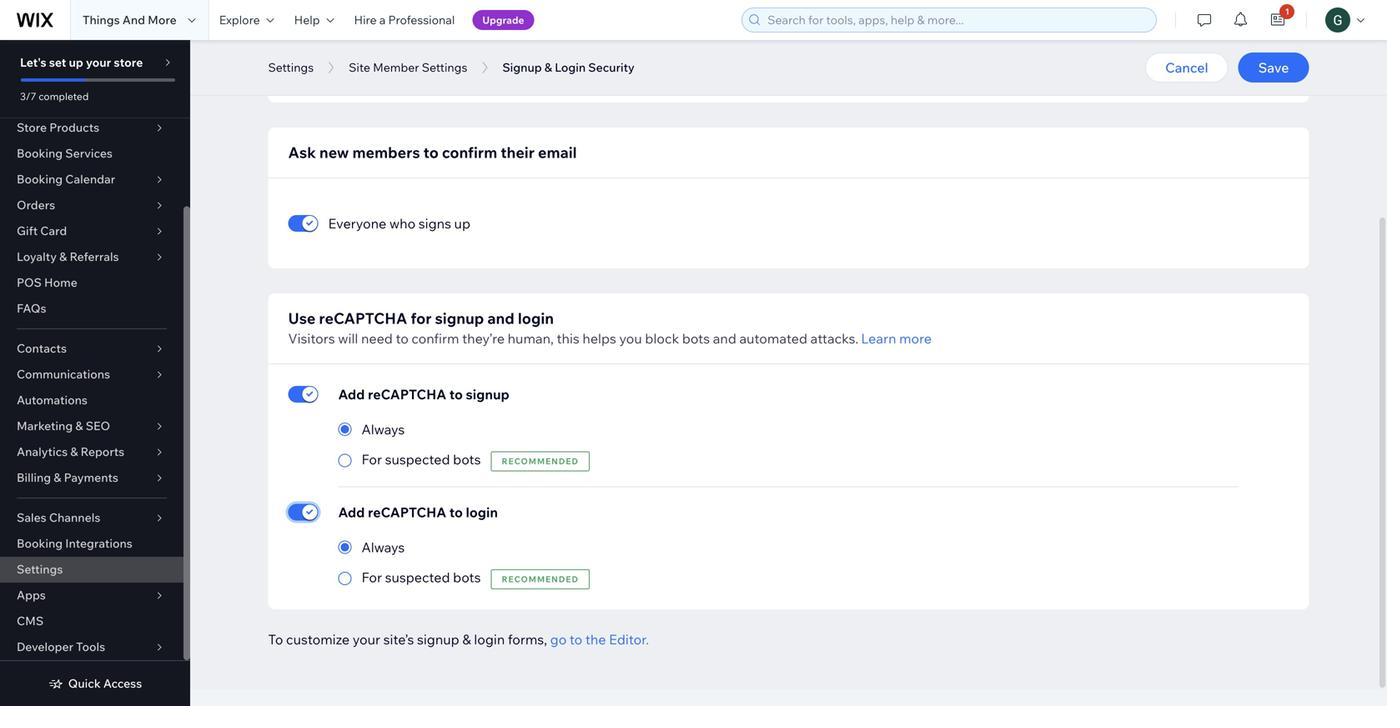 Task type: locate. For each thing, give the bounding box(es) containing it.
explore
[[219, 13, 260, 27]]

2 horizontal spatial settings
[[422, 60, 468, 75]]

signup inside use recaptcha for signup and login visitors will need to confirm they're human, this helps you block bots and automated attacks. learn more
[[435, 309, 484, 328]]

members up everyone who signs up
[[353, 143, 420, 162]]

1 always from the top
[[362, 421, 405, 438]]

2 for suspected bots from the top
[[362, 570, 481, 586]]

member list. button
[[596, 63, 678, 83]]

& left seo
[[75, 419, 83, 434]]

recaptcha for add recaptcha to login
[[368, 504, 447, 521]]

orders
[[17, 198, 55, 212]]

for
[[362, 452, 382, 468], [362, 570, 382, 586]]

your left store
[[86, 55, 111, 70]]

recaptcha for add recaptcha to signup
[[368, 386, 447, 403]]

automated
[[740, 331, 808, 347]]

& up "billing & payments" at the left bottom
[[70, 445, 78, 459]]

always for add recaptcha to signup
[[362, 421, 405, 438]]

always down add recaptcha to signup
[[362, 421, 405, 438]]

1 for from the top
[[362, 452, 382, 468]]

1 booking from the top
[[17, 146, 63, 161]]

site member settings
[[349, 60, 468, 75]]

view
[[363, 64, 391, 81]]

recaptcha for use recaptcha for signup and login visitors will need to confirm they're human, this helps you block bots and automated attacks. learn more
[[319, 309, 408, 328]]

booking calendar
[[17, 172, 115, 187]]

for for add recaptcha to signup
[[362, 452, 382, 468]]

signup & login security button
[[494, 55, 643, 80]]

0 horizontal spatial and
[[488, 309, 515, 328]]

developer tools
[[17, 640, 105, 655]]

always down the add recaptcha to login
[[362, 540, 405, 556]]

suspected for signup
[[385, 452, 450, 468]]

3 booking from the top
[[17, 537, 63, 551]]

always
[[362, 421, 405, 438], [362, 540, 405, 556]]

0 vertical spatial login
[[518, 309, 554, 328]]

0 horizontal spatial members
[[353, 143, 420, 162]]

0 horizontal spatial up
[[69, 55, 83, 70]]

quick access button
[[48, 677, 142, 692]]

your left site's
[[353, 632, 381, 648]]

human,
[[508, 331, 554, 347]]

login
[[518, 309, 554, 328], [466, 504, 498, 521], [474, 632, 505, 648]]

booking up orders
[[17, 172, 63, 187]]

& inside dropdown button
[[59, 250, 67, 264]]

1 recommended from the top
[[502, 457, 579, 467]]

0 vertical spatial members
[[489, 64, 548, 81]]

i
[[391, 43, 394, 59]]

0 vertical spatial bots
[[682, 331, 710, 347]]

0 vertical spatial confirm
[[442, 143, 498, 162]]

home
[[44, 275, 77, 290]]

recommended
[[502, 457, 579, 467], [502, 575, 579, 585]]

1 vertical spatial bots
[[453, 452, 481, 468]]

billing & payments button
[[0, 466, 184, 492]]

1 button
[[1260, 0, 1297, 40]]

list.
[[652, 64, 678, 81]]

1 horizontal spatial members
[[489, 64, 548, 81]]

new left signup
[[460, 64, 486, 81]]

2 vertical spatial recaptcha
[[368, 504, 447, 521]]

suspected up site's
[[385, 570, 450, 586]]

add for add recaptcha to login
[[338, 504, 365, 521]]

0 horizontal spatial member
[[373, 60, 419, 75]]

& for seo
[[75, 419, 83, 434]]

add recaptcha to signup
[[338, 386, 510, 403]]

2 booking from the top
[[17, 172, 63, 187]]

add for add recaptcha to signup
[[338, 386, 365, 403]]

confirm inside use recaptcha for signup and login visitors will need to confirm they're human, this helps you block bots and automated attacks. learn more
[[412, 331, 459, 347]]

1 add from the top
[[338, 386, 365, 403]]

reports
[[81, 445, 125, 459]]

bots for login
[[453, 570, 481, 586]]

confirm left their
[[442, 143, 498, 162]]

signup up they're
[[435, 309, 484, 328]]

developer tools button
[[0, 635, 184, 661]]

1 vertical spatial always
[[362, 540, 405, 556]]

signup right site's
[[417, 632, 460, 648]]

booking inside dropdown button
[[17, 172, 63, 187]]

bots up the add recaptcha to login
[[453, 452, 481, 468]]

learn more link
[[861, 329, 932, 349]]

signup down they're
[[466, 386, 510, 403]]

1 vertical spatial confirm
[[412, 331, 459, 347]]

this
[[557, 331, 580, 347]]

recaptcha inside use recaptcha for signup and login visitors will need to confirm they're human, this helps you block bots and automated attacks. learn more
[[319, 309, 408, 328]]

for suspected bots down the add recaptcha to login
[[362, 570, 481, 586]]

block
[[645, 331, 679, 347]]

gift card button
[[0, 219, 184, 245]]

set
[[49, 55, 66, 70]]

0 vertical spatial add
[[338, 386, 365, 403]]

you can view & approve new members in your member list.
[[312, 64, 678, 81]]

option group down add recaptcha to signup
[[338, 420, 590, 472]]

completed
[[39, 90, 89, 103]]

bots up to customize your site's signup & login forms, go to the editor. in the left bottom of the page
[[453, 570, 481, 586]]

bots for signup
[[453, 452, 481, 468]]

0 vertical spatial and
[[488, 309, 515, 328]]

for suspected bots up the add recaptcha to login
[[362, 452, 481, 468]]

signup for to
[[466, 386, 510, 403]]

your inside the sidebar "element"
[[86, 55, 111, 70]]

sales channels
[[17, 511, 100, 525]]

approve
[[457, 43, 508, 59], [406, 64, 457, 81]]

0 vertical spatial for
[[362, 452, 382, 468]]

approve for manually
[[457, 43, 508, 59]]

for down the add recaptcha to login
[[362, 570, 382, 586]]

option group down the add recaptcha to login
[[338, 538, 590, 590]]

1 vertical spatial recommended
[[502, 575, 579, 585]]

services
[[65, 146, 113, 161]]

integrations
[[65, 537, 133, 551]]

1 vertical spatial booking
[[17, 172, 63, 187]]

analytics
[[17, 445, 68, 459]]

0 vertical spatial always
[[362, 421, 405, 438]]

0 vertical spatial signup
[[435, 309, 484, 328]]

bots right the block
[[682, 331, 710, 347]]

always for add recaptcha to login
[[362, 540, 405, 556]]

who
[[390, 215, 416, 232]]

1 suspected from the top
[[385, 452, 450, 468]]

& for reports
[[70, 445, 78, 459]]

0 horizontal spatial settings
[[17, 562, 63, 577]]

confirm down for
[[412, 331, 459, 347]]

member
[[373, 60, 419, 75], [596, 64, 649, 81]]

& inside button
[[545, 60, 552, 75]]

1 vertical spatial add
[[338, 504, 365, 521]]

and up they're
[[488, 309, 515, 328]]

0 vertical spatial for suspected bots
[[362, 452, 481, 468]]

1 vertical spatial approve
[[406, 64, 457, 81]]

add
[[338, 386, 365, 403], [338, 504, 365, 521]]

their
[[501, 143, 535, 162]]

marketing
[[17, 419, 73, 434]]

2 recommended from the top
[[502, 575, 579, 585]]

and left automated
[[713, 331, 737, 347]]

1 vertical spatial for suspected bots
[[362, 570, 481, 586]]

member inside button
[[373, 60, 419, 75]]

up right 'signs'
[[454, 215, 471, 232]]

0 vertical spatial booking
[[17, 146, 63, 161]]

settings inside button
[[268, 60, 314, 75]]

1 horizontal spatial member
[[596, 64, 649, 81]]

need
[[361, 331, 393, 347]]

forms,
[[508, 632, 547, 648]]

0 horizontal spatial new
[[320, 143, 349, 162]]

1 vertical spatial for
[[362, 570, 382, 586]]

to
[[424, 143, 439, 162], [396, 331, 409, 347], [450, 386, 463, 403], [450, 504, 463, 521], [570, 632, 583, 648]]

members left in
[[489, 64, 548, 81]]

booking down store
[[17, 146, 63, 161]]

for up the add recaptcha to login
[[362, 452, 382, 468]]

& left the 'login'
[[545, 60, 552, 75]]

1 vertical spatial suspected
[[385, 570, 450, 586]]

apps button
[[0, 583, 184, 609]]

developer
[[17, 640, 73, 655]]

1 vertical spatial recaptcha
[[368, 386, 447, 403]]

settings button
[[260, 55, 322, 80]]

option group
[[338, 420, 590, 472], [338, 538, 590, 590]]

cancel button
[[1146, 53, 1229, 83]]

analytics & reports button
[[0, 440, 184, 466]]

store
[[114, 55, 143, 70]]

0 vertical spatial option group
[[338, 420, 590, 472]]

the
[[586, 632, 606, 648]]

settings inside button
[[422, 60, 468, 75]]

your
[[86, 55, 111, 70], [566, 64, 593, 81], [353, 632, 381, 648]]

manually
[[397, 43, 454, 59]]

& right view
[[394, 64, 403, 81]]

booking calendar button
[[0, 167, 184, 193]]

booking
[[17, 146, 63, 161], [17, 172, 63, 187], [17, 537, 63, 551]]

members
[[489, 64, 548, 81], [353, 143, 420, 162]]

suspected up the add recaptcha to login
[[385, 452, 450, 468]]

0 vertical spatial recaptcha
[[319, 309, 408, 328]]

1 vertical spatial and
[[713, 331, 737, 347]]

0 vertical spatial approve
[[457, 43, 508, 59]]

member left list.
[[596, 64, 649, 81]]

& for login
[[545, 60, 552, 75]]

professional
[[388, 13, 455, 27]]

2 option group from the top
[[338, 538, 590, 590]]

0 vertical spatial up
[[69, 55, 83, 70]]

0 vertical spatial recommended
[[502, 457, 579, 467]]

sales channels button
[[0, 506, 184, 532]]

recommended for login
[[502, 575, 579, 585]]

1 vertical spatial option group
[[338, 538, 590, 590]]

booking down sales
[[17, 537, 63, 551]]

approve down manually
[[406, 64, 457, 81]]

& right billing
[[54, 471, 61, 485]]

for suspected bots for signup
[[362, 452, 481, 468]]

0 vertical spatial suspected
[[385, 452, 450, 468]]

approve up you can view & approve new members in your member list.
[[457, 43, 508, 59]]

3/7 completed
[[20, 90, 89, 103]]

your right in
[[566, 64, 593, 81]]

2 vertical spatial booking
[[17, 537, 63, 551]]

they're
[[462, 331, 505, 347]]

up inside the sidebar "element"
[[69, 55, 83, 70]]

new right ask
[[320, 143, 349, 162]]

billing & payments
[[17, 471, 118, 485]]

sales
[[17, 511, 46, 525]]

1 for suspected bots from the top
[[362, 452, 481, 468]]

to inside use recaptcha for signup and login visitors will need to confirm they're human, this helps you block bots and automated attacks. learn more
[[396, 331, 409, 347]]

cancel
[[1166, 59, 1209, 76]]

2 suspected from the top
[[385, 570, 450, 586]]

settings inside the sidebar "element"
[[17, 562, 63, 577]]

2 for from the top
[[362, 570, 382, 586]]

bots inside use recaptcha for signup and login visitors will need to confirm they're human, this helps you block bots and automated attacks. learn more
[[682, 331, 710, 347]]

2 add from the top
[[338, 504, 365, 521]]

0 vertical spatial new
[[460, 64, 486, 81]]

recommended for signup
[[502, 457, 579, 467]]

suspected for login
[[385, 570, 450, 586]]

up
[[69, 55, 83, 70], [454, 215, 471, 232]]

settings down manually
[[422, 60, 468, 75]]

quick
[[68, 677, 101, 691]]

up right set
[[69, 55, 83, 70]]

1 horizontal spatial up
[[454, 215, 471, 232]]

2 vertical spatial bots
[[453, 570, 481, 586]]

communications
[[17, 367, 110, 382]]

0 horizontal spatial your
[[86, 55, 111, 70]]

1 horizontal spatial settings
[[268, 60, 314, 75]]

settings up apps
[[17, 562, 63, 577]]

member down i
[[373, 60, 419, 75]]

upgrade button
[[473, 10, 535, 30]]

1 vertical spatial signup
[[466, 386, 510, 403]]

store products
[[17, 120, 99, 135]]

settings down only
[[268, 60, 314, 75]]

products
[[49, 120, 99, 135]]

& up home
[[59, 250, 67, 264]]

1 option group from the top
[[338, 420, 590, 472]]

2 always from the top
[[362, 540, 405, 556]]



Task type: vqa. For each thing, say whether or not it's contained in the screenshot.
SEARCH ALL SETTINGS field
no



Task type: describe. For each thing, give the bounding box(es) containing it.
hire a professional
[[354, 13, 455, 27]]

everyone who signs up
[[328, 215, 471, 232]]

upgrade
[[483, 14, 524, 26]]

booking for booking services
[[17, 146, 63, 161]]

attacks.
[[811, 331, 859, 347]]

2 vertical spatial signup
[[417, 632, 460, 648]]

ask new members to confirm their email
[[288, 143, 577, 162]]

cms link
[[0, 609, 184, 635]]

1 horizontal spatial and
[[713, 331, 737, 347]]

things
[[83, 13, 120, 27]]

referrals
[[70, 250, 119, 264]]

more
[[148, 13, 177, 27]]

site
[[349, 60, 370, 75]]

booking services
[[17, 146, 113, 161]]

booking integrations
[[17, 537, 133, 551]]

signup for for
[[435, 309, 484, 328]]

approve for &
[[406, 64, 457, 81]]

use recaptcha for signup and login visitors will need to confirm they're human, this helps you block bots and automated attacks. learn more
[[288, 309, 932, 347]]

everyone
[[328, 215, 387, 232]]

faqs link
[[0, 296, 184, 322]]

& for referrals
[[59, 250, 67, 264]]

let's set up your store
[[20, 55, 143, 70]]

access
[[103, 677, 142, 691]]

& left forms, on the left
[[463, 632, 471, 648]]

seo
[[86, 419, 110, 434]]

signs
[[419, 215, 451, 232]]

option group for signup
[[338, 420, 590, 472]]

gift card
[[17, 224, 67, 238]]

1 horizontal spatial new
[[460, 64, 486, 81]]

faqs
[[17, 301, 46, 316]]

in
[[551, 64, 563, 81]]

automations link
[[0, 388, 184, 414]]

apps
[[17, 588, 46, 603]]

to customize your site's signup & login forms, go to the editor.
[[268, 632, 649, 648]]

tools
[[76, 640, 105, 655]]

store products button
[[0, 115, 184, 141]]

1 vertical spatial login
[[466, 504, 498, 521]]

login inside use recaptcha for signup and login visitors will need to confirm they're human, this helps you block bots and automated attacks. learn more
[[518, 309, 554, 328]]

loyalty & referrals
[[17, 250, 119, 264]]

go
[[550, 632, 567, 648]]

2 vertical spatial login
[[474, 632, 505, 648]]

a
[[379, 13, 386, 27]]

settings for 'settings' link at the left of page
[[17, 562, 63, 577]]

sidebar element
[[0, 23, 190, 707]]

only people i manually approve
[[312, 43, 511, 59]]

settings for settings button at left
[[268, 60, 314, 75]]

gift
[[17, 224, 38, 238]]

pos home link
[[0, 270, 184, 296]]

store
[[17, 120, 47, 135]]

1 vertical spatial members
[[353, 143, 420, 162]]

pos home
[[17, 275, 77, 290]]

option group for login
[[338, 538, 590, 590]]

1 horizontal spatial your
[[353, 632, 381, 648]]

hire
[[354, 13, 377, 27]]

Search for tools, apps, help & more... field
[[763, 8, 1152, 32]]

booking for booking integrations
[[17, 537, 63, 551]]

booking integrations link
[[0, 532, 184, 557]]

you
[[312, 64, 335, 81]]

settings link
[[0, 557, 184, 583]]

login
[[555, 60, 586, 75]]

contacts button
[[0, 336, 184, 362]]

2 horizontal spatial your
[[566, 64, 593, 81]]

1 vertical spatial new
[[320, 143, 349, 162]]

1 vertical spatial up
[[454, 215, 471, 232]]

save button
[[1239, 53, 1310, 83]]

learn
[[861, 331, 897, 347]]

for suspected bots for login
[[362, 570, 481, 586]]

security
[[589, 60, 635, 75]]

marketing & seo
[[17, 419, 110, 434]]

signup
[[503, 60, 542, 75]]

quick access
[[68, 677, 142, 691]]

billing
[[17, 471, 51, 485]]

let's
[[20, 55, 46, 70]]

communications button
[[0, 362, 184, 388]]

for
[[411, 309, 432, 328]]

1
[[1286, 6, 1290, 17]]

for for add recaptcha to login
[[362, 570, 382, 586]]

ask
[[288, 143, 316, 162]]

site's
[[384, 632, 414, 648]]

booking for booking calendar
[[17, 172, 63, 187]]

will
[[338, 331, 358, 347]]

save
[[1259, 59, 1290, 76]]

card
[[40, 224, 67, 238]]

& for payments
[[54, 471, 61, 485]]

loyalty
[[17, 250, 57, 264]]

editor.
[[609, 632, 649, 648]]

people
[[344, 43, 388, 59]]

only
[[312, 43, 341, 59]]

to
[[268, 632, 283, 648]]

signup & login security
[[503, 60, 635, 75]]

automations
[[17, 393, 88, 408]]

go to the editor. link
[[550, 630, 649, 650]]

more
[[900, 331, 932, 347]]

analytics & reports
[[17, 445, 125, 459]]

helps
[[583, 331, 617, 347]]

and
[[122, 13, 145, 27]]

customize
[[286, 632, 350, 648]]

email
[[538, 143, 577, 162]]

pos
[[17, 275, 42, 290]]

hire a professional link
[[344, 0, 465, 40]]

add recaptcha to login
[[338, 504, 498, 521]]



